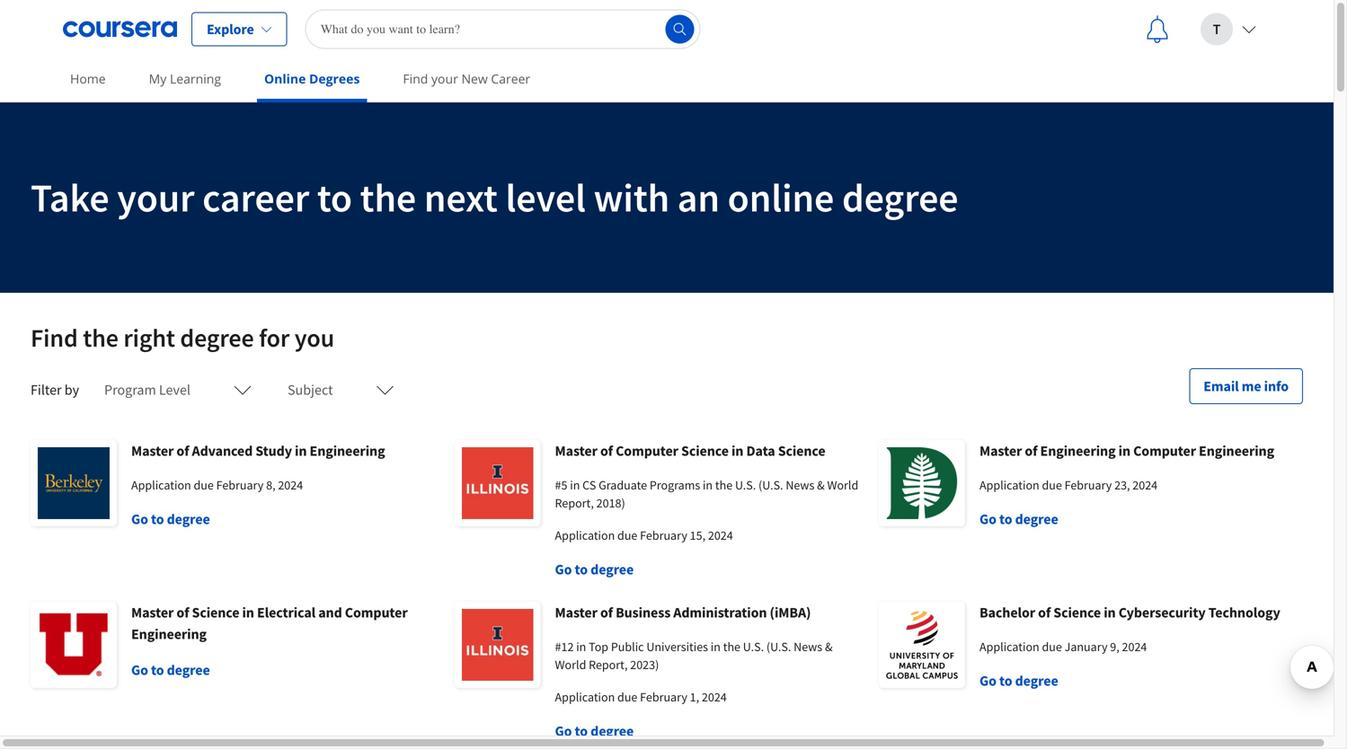 Task type: locate. For each thing, give the bounding box(es) containing it.
find your new career
[[403, 70, 530, 87]]

application due february 8, 2024
[[131, 477, 303, 493]]

my
[[149, 70, 167, 87]]

application due february 15, 2024
[[555, 528, 733, 544]]

(imba)
[[770, 604, 811, 622]]

8,
[[266, 477, 276, 493]]

15,
[[690, 528, 706, 544]]

to right career
[[317, 173, 352, 222]]

go right "university of california, berkeley" image at the left bottom of page
[[131, 511, 148, 529]]

9,
[[1110, 639, 1120, 655]]

(u.s. down (imba)
[[767, 639, 791, 655]]

find left the "new"
[[403, 70, 428, 87]]

1 vertical spatial your
[[117, 173, 195, 222]]

#5
[[555, 477, 568, 493]]

0 vertical spatial university of illinois at urbana-champaign image
[[455, 440, 541, 527]]

find up "filter by" in the left bottom of the page
[[31, 322, 78, 354]]

home link
[[63, 58, 113, 99]]

master for master of science in electrical and computer engineering
[[131, 604, 174, 622]]

1 vertical spatial find
[[31, 322, 78, 354]]

university of illinois at urbana-champaign image left #5
[[455, 440, 541, 527]]

1 vertical spatial &
[[825, 639, 833, 655]]

news inside the #12 in top public universities in the u.s. (u.s. news & world report, 2023)
[[794, 639, 823, 655]]

computer
[[616, 442, 679, 460], [1134, 442, 1196, 460], [345, 604, 408, 622]]

u.s. for in
[[735, 477, 756, 493]]

master up cs
[[555, 442, 598, 460]]

due left 23,
[[1042, 477, 1062, 493]]

the down administration
[[723, 639, 741, 655]]

report, inside the #12 in top public universities in the u.s. (u.s. news & world report, 2023)
[[589, 657, 628, 673]]

in right #12
[[576, 639, 586, 655]]

top
[[589, 639, 609, 655]]

next
[[424, 173, 498, 222]]

february for 8,
[[216, 477, 264, 493]]

go down the bachelor
[[980, 672, 997, 690]]

application
[[131, 477, 191, 493], [980, 477, 1040, 493], [555, 528, 615, 544], [980, 639, 1040, 655], [555, 689, 615, 706]]

program level button
[[94, 369, 262, 412]]

world left dartmouth college image
[[827, 477, 859, 493]]

1 university of illinois at urbana-champaign image from the top
[[455, 440, 541, 527]]

due for master of engineering in computer engineering
[[1042, 477, 1062, 493]]

level
[[159, 381, 191, 399]]

2024 for master of engineering in computer engineering
[[1133, 477, 1158, 493]]

report, down top on the left bottom
[[589, 657, 628, 673]]

master up #12
[[555, 604, 598, 622]]

world down #12
[[555, 657, 586, 673]]

bachelor of science in cybersecurity technology
[[980, 604, 1281, 622]]

february left 1, at bottom
[[640, 689, 688, 706]]

report, down #5
[[555, 495, 594, 511]]

master inside "master of science in electrical and computer engineering"
[[131, 604, 174, 622]]

university of utah image
[[31, 602, 117, 689]]

me
[[1242, 378, 1262, 396]]

in
[[295, 442, 307, 460], [732, 442, 744, 460], [1119, 442, 1131, 460], [570, 477, 580, 493], [703, 477, 713, 493], [242, 604, 254, 622], [1104, 604, 1116, 622], [576, 639, 586, 655], [711, 639, 721, 655]]

2024
[[278, 477, 303, 493], [1133, 477, 1158, 493], [708, 528, 733, 544], [1122, 639, 1147, 655], [702, 689, 727, 706]]

of
[[177, 442, 189, 460], [600, 442, 613, 460], [1025, 442, 1038, 460], [177, 604, 189, 622], [600, 604, 613, 622], [1038, 604, 1051, 622]]

online degrees
[[264, 70, 360, 87]]

u.s. inside the #12 in top public universities in the u.s. (u.s. news & world report, 2023)
[[743, 639, 764, 655]]

subject
[[288, 381, 333, 399]]

your left the "new"
[[431, 70, 458, 87]]

0 vertical spatial news
[[786, 477, 815, 493]]

report,
[[555, 495, 594, 511], [589, 657, 628, 673]]

your for career
[[117, 173, 195, 222]]

find the right degree for you
[[31, 322, 334, 354]]

application down the bachelor
[[980, 639, 1040, 655]]

world inside the #12 in top public universities in the u.s. (u.s. news & world report, 2023)
[[555, 657, 586, 673]]

in left electrical
[[242, 604, 254, 622]]

application right "university of california, berkeley" image at the left bottom of page
[[131, 477, 191, 493]]

business
[[616, 604, 671, 622]]

2 horizontal spatial computer
[[1134, 442, 1196, 460]]

degree
[[842, 173, 959, 222], [180, 322, 254, 354], [167, 511, 210, 529], [1015, 511, 1059, 529], [591, 561, 634, 579], [167, 662, 210, 680], [1015, 672, 1059, 690], [591, 723, 634, 741]]

(u.s. inside #5 in cs graduate programs in the u.s. (u.s. news & world report, 2018)
[[759, 477, 783, 493]]

application down 2018)
[[555, 528, 615, 544]]

january
[[1065, 639, 1108, 655]]

go
[[131, 511, 148, 529], [980, 511, 997, 529], [555, 561, 572, 579], [131, 662, 148, 680], [980, 672, 997, 690], [555, 723, 572, 741]]

application for master of engineering in computer engineering
[[980, 477, 1040, 493]]

u.s. inside #5 in cs graduate programs in the u.s. (u.s. news & world report, 2018)
[[735, 477, 756, 493]]

0 horizontal spatial computer
[[345, 604, 408, 622]]

(u.s. inside the #12 in top public universities in the u.s. (u.s. news & world report, 2023)
[[767, 639, 791, 655]]

of for master of business administration (imba)
[[600, 604, 613, 622]]

0 horizontal spatial world
[[555, 657, 586, 673]]

master
[[131, 442, 174, 460], [555, 442, 598, 460], [980, 442, 1022, 460], [131, 604, 174, 622], [555, 604, 598, 622]]

application for master of advanced study in engineering
[[131, 477, 191, 493]]

master of engineering in computer engineering
[[980, 442, 1275, 460]]

2024 right 8,
[[278, 477, 303, 493]]

the
[[360, 173, 416, 222], [83, 322, 118, 354], [715, 477, 733, 493], [723, 639, 741, 655]]

february left 15,
[[640, 528, 688, 544]]

the inside the #12 in top public universities in the u.s. (u.s. news & world report, 2023)
[[723, 639, 741, 655]]

master up "application due february 23, 2024"
[[980, 442, 1022, 460]]

science inside "master of science in electrical and computer engineering"
[[192, 604, 239, 622]]

2024 right 23,
[[1133, 477, 1158, 493]]

& inside the #12 in top public universities in the u.s. (u.s. news & world report, 2023)
[[825, 639, 833, 655]]

universities
[[647, 639, 708, 655]]

of for master of advanced study in engineering
[[177, 442, 189, 460]]

master for master of computer science in data science
[[555, 442, 598, 460]]

science up january
[[1054, 604, 1101, 622]]

1 horizontal spatial find
[[403, 70, 428, 87]]

1 horizontal spatial world
[[827, 477, 859, 493]]

1 horizontal spatial your
[[431, 70, 458, 87]]

subject button
[[277, 369, 405, 412]]

to down application due february 15, 2024
[[575, 561, 588, 579]]

application due february 1, 2024
[[555, 689, 727, 706]]

world for master of computer science in data science
[[827, 477, 859, 493]]

2024 right 15,
[[708, 528, 733, 544]]

february left 23,
[[1065, 477, 1112, 493]]

find
[[403, 70, 428, 87], [31, 322, 78, 354]]

0 horizontal spatial your
[[117, 173, 195, 222]]

in right study
[[295, 442, 307, 460]]

u.s. down administration
[[743, 639, 764, 655]]

science
[[681, 442, 729, 460], [778, 442, 826, 460], [192, 604, 239, 622], [1054, 604, 1101, 622]]

february for 15,
[[640, 528, 688, 544]]

find your new career link
[[396, 58, 538, 99]]

your
[[431, 70, 458, 87], [117, 173, 195, 222]]

email me info
[[1204, 378, 1289, 396]]

to down application due january 9, 2024
[[1000, 672, 1013, 690]]

administration
[[674, 604, 767, 622]]

master for master of engineering in computer engineering
[[980, 442, 1022, 460]]

2 university of illinois at urbana-champaign image from the top
[[455, 602, 541, 689]]

explore
[[207, 20, 254, 38]]

u.s. down data
[[735, 477, 756, 493]]

for
[[259, 322, 290, 354]]

&
[[817, 477, 825, 493], [825, 639, 833, 655]]

world
[[827, 477, 859, 493], [555, 657, 586, 673]]

find for find the right degree for you
[[31, 322, 78, 354]]

0 vertical spatial u.s.
[[735, 477, 756, 493]]

1 vertical spatial report,
[[589, 657, 628, 673]]

u.s.
[[735, 477, 756, 493], [743, 639, 764, 655]]

the down master of computer science in data science
[[715, 477, 733, 493]]

right
[[123, 322, 175, 354]]

degrees
[[309, 70, 360, 87]]

to down "application due february 23, 2024"
[[1000, 511, 1013, 529]]

coursera image
[[63, 15, 177, 44]]

None search field
[[305, 9, 701, 49]]

u.s. for (imba)
[[743, 639, 764, 655]]

due down 'advanced'
[[194, 477, 214, 493]]

to
[[317, 173, 352, 222], [151, 511, 164, 529], [1000, 511, 1013, 529], [575, 561, 588, 579], [151, 662, 164, 680], [1000, 672, 1013, 690], [575, 723, 588, 741]]

master of advanced study in engineering
[[131, 442, 385, 460]]

2024 for master of advanced study in engineering
[[278, 477, 303, 493]]

1 vertical spatial (u.s.
[[767, 639, 791, 655]]

t
[[1213, 20, 1221, 38]]

1 vertical spatial university of illinois at urbana-champaign image
[[455, 602, 541, 689]]

application due january 9, 2024
[[980, 639, 1147, 655]]

science left electrical
[[192, 604, 239, 622]]

graduate
[[599, 477, 647, 493]]

of inside "master of science in electrical and computer engineering"
[[177, 604, 189, 622]]

science right data
[[778, 442, 826, 460]]

1 vertical spatial news
[[794, 639, 823, 655]]

0 vertical spatial &
[[817, 477, 825, 493]]

news
[[786, 477, 815, 493], [794, 639, 823, 655]]

master down program level
[[131, 442, 174, 460]]

due
[[194, 477, 214, 493], [1042, 477, 1062, 493], [618, 528, 638, 544], [1042, 639, 1062, 655], [618, 689, 638, 706]]

0 vertical spatial find
[[403, 70, 428, 87]]

(u.s. down data
[[759, 477, 783, 493]]

news for master of computer science in data science
[[786, 477, 815, 493]]

report, inside #5 in cs graduate programs in the u.s. (u.s. news & world report, 2018)
[[555, 495, 594, 511]]

world inside #5 in cs graduate programs in the u.s. (u.s. news & world report, 2018)
[[827, 477, 859, 493]]

university of illinois at urbana-champaign image
[[455, 440, 541, 527], [455, 602, 541, 689]]

(u.s.
[[759, 477, 783, 493], [767, 639, 791, 655]]

to down application due february 1, 2024
[[575, 723, 588, 741]]

public
[[611, 639, 644, 655]]

2024 right 9,
[[1122, 639, 1147, 655]]

1 vertical spatial world
[[555, 657, 586, 673]]

application right dartmouth college image
[[980, 477, 1040, 493]]

due left january
[[1042, 639, 1062, 655]]

due for master of advanced study in engineering
[[194, 477, 214, 493]]

report, for business
[[589, 657, 628, 673]]

and
[[318, 604, 342, 622]]

2024 right 1, at bottom
[[702, 689, 727, 706]]

take your career to the next level with an online degree
[[31, 173, 959, 222]]

0 vertical spatial (u.s.
[[759, 477, 783, 493]]

your right take
[[117, 173, 195, 222]]

1 vertical spatial u.s.
[[743, 639, 764, 655]]

engineering
[[310, 442, 385, 460], [1041, 442, 1116, 460], [1199, 442, 1275, 460], [131, 626, 207, 644]]

0 horizontal spatial find
[[31, 322, 78, 354]]

february left 8,
[[216, 477, 264, 493]]

february for 1,
[[640, 689, 688, 706]]

2018)
[[597, 495, 625, 511]]

0 vertical spatial report,
[[555, 495, 594, 511]]

master right university of utah image
[[131, 604, 174, 622]]

0 vertical spatial world
[[827, 477, 859, 493]]

you
[[295, 322, 334, 354]]

bachelor
[[980, 604, 1036, 622]]

explore button
[[191, 12, 287, 46]]

university of illinois at urbana-champaign image left #12
[[455, 602, 541, 689]]

your for new
[[431, 70, 458, 87]]

0 vertical spatial your
[[431, 70, 458, 87]]

& inside #5 in cs graduate programs in the u.s. (u.s. news & world report, 2018)
[[817, 477, 825, 493]]

news inside #5 in cs graduate programs in the u.s. (u.s. news & world report, 2018)
[[786, 477, 815, 493]]



Task type: describe. For each thing, give the bounding box(es) containing it.
online
[[728, 173, 834, 222]]

1 horizontal spatial computer
[[616, 442, 679, 460]]

new
[[462, 70, 488, 87]]

1,
[[690, 689, 699, 706]]

due down 2023)
[[618, 689, 638, 706]]

take
[[31, 173, 109, 222]]

online
[[264, 70, 306, 87]]

email
[[1204, 378, 1239, 396]]

in up 9,
[[1104, 604, 1116, 622]]

engineering inside "master of science in electrical and computer engineering"
[[131, 626, 207, 644]]

the inside #5 in cs graduate programs in the u.s. (u.s. news & world report, 2018)
[[715, 477, 733, 493]]

university of illinois at urbana-champaign image for master of computer science in data science
[[455, 440, 541, 527]]

university of illinois at urbana-champaign image for master of business administration (imba)
[[455, 602, 541, 689]]

career
[[202, 173, 309, 222]]

due down 2018)
[[618, 528, 638, 544]]

filter by
[[31, 381, 79, 399]]

technology
[[1209, 604, 1281, 622]]

2023)
[[630, 657, 659, 673]]

in up 23,
[[1119, 442, 1131, 460]]

february for 23,
[[1065, 477, 1112, 493]]

learning
[[170, 70, 221, 87]]

(u.s. for in
[[759, 477, 783, 493]]

with
[[594, 173, 670, 222]]

of for master of computer science in data science
[[600, 442, 613, 460]]

t button
[[1187, 0, 1271, 58]]

an
[[678, 173, 720, 222]]

to right university of utah image
[[151, 662, 164, 680]]

science up #5 in cs graduate programs in the u.s. (u.s. news & world report, 2018)
[[681, 442, 729, 460]]

in right programs
[[703, 477, 713, 493]]

due for bachelor of science in cybersecurity technology
[[1042, 639, 1062, 655]]

email me info button
[[1189, 369, 1303, 405]]

computer inside "master of science in electrical and computer engineering"
[[345, 604, 408, 622]]

info
[[1264, 378, 1289, 396]]

application down top on the left bottom
[[555, 689, 615, 706]]

report, for computer
[[555, 495, 594, 511]]

career
[[491, 70, 530, 87]]

master of business administration (imba)
[[555, 604, 811, 622]]

the left right
[[83, 322, 118, 354]]

master for master of business administration (imba)
[[555, 604, 598, 622]]

of for master of engineering in computer engineering
[[1025, 442, 1038, 460]]

cybersecurity
[[1119, 604, 1206, 622]]

level
[[506, 173, 586, 222]]

of for master of science in electrical and computer engineering
[[177, 604, 189, 622]]

in right #5
[[570, 477, 580, 493]]

to down application due february 8, 2024 at the left of page
[[151, 511, 164, 529]]

master for master of advanced study in engineering
[[131, 442, 174, 460]]

programs
[[650, 477, 700, 493]]

home
[[70, 70, 106, 87]]

master of science in electrical and computer engineering
[[131, 604, 408, 644]]

master of computer science in data science
[[555, 442, 826, 460]]

the left next
[[360, 173, 416, 222]]

program level
[[104, 381, 191, 399]]

dartmouth college image
[[879, 440, 965, 527]]

go down #12
[[555, 723, 572, 741]]

2024 for bachelor of science in cybersecurity technology
[[1122, 639, 1147, 655]]

in inside "master of science in electrical and computer engineering"
[[242, 604, 254, 622]]

application due february 23, 2024
[[980, 477, 1158, 493]]

filter
[[31, 381, 62, 399]]

find for find your new career
[[403, 70, 428, 87]]

What do you want to learn? text field
[[305, 9, 701, 49]]

23,
[[1115, 477, 1130, 493]]

my learning link
[[142, 58, 228, 99]]

program
[[104, 381, 156, 399]]

data
[[746, 442, 775, 460]]

in down administration
[[711, 639, 721, 655]]

application for bachelor of science in cybersecurity technology
[[980, 639, 1040, 655]]

& for master of business administration (imba)
[[825, 639, 833, 655]]

news for master of business administration (imba)
[[794, 639, 823, 655]]

in left data
[[732, 442, 744, 460]]

#12 in top public universities in the u.s. (u.s. news & world report, 2023)
[[555, 639, 833, 673]]

#5 in cs graduate programs in the u.s. (u.s. news & world report, 2018)
[[555, 477, 859, 511]]

electrical
[[257, 604, 316, 622]]

go up #12
[[555, 561, 572, 579]]

(u.s. for (imba)
[[767, 639, 791, 655]]

my learning
[[149, 70, 221, 87]]

study
[[256, 442, 292, 460]]

go right dartmouth college image
[[980, 511, 997, 529]]

of for bachelor of science in cybersecurity technology
[[1038, 604, 1051, 622]]

online degrees link
[[257, 58, 367, 102]]

advanced
[[192, 442, 253, 460]]

by
[[65, 381, 79, 399]]

university of california, berkeley image
[[31, 440, 117, 527]]

university of maryland global campus image
[[879, 602, 965, 689]]

world for master of business administration (imba)
[[555, 657, 586, 673]]

#12
[[555, 639, 574, 655]]

cs
[[583, 477, 596, 493]]

& for master of computer science in data science
[[817, 477, 825, 493]]

go right university of utah image
[[131, 662, 148, 680]]



Task type: vqa. For each thing, say whether or not it's contained in the screenshot.
Analytics
no



